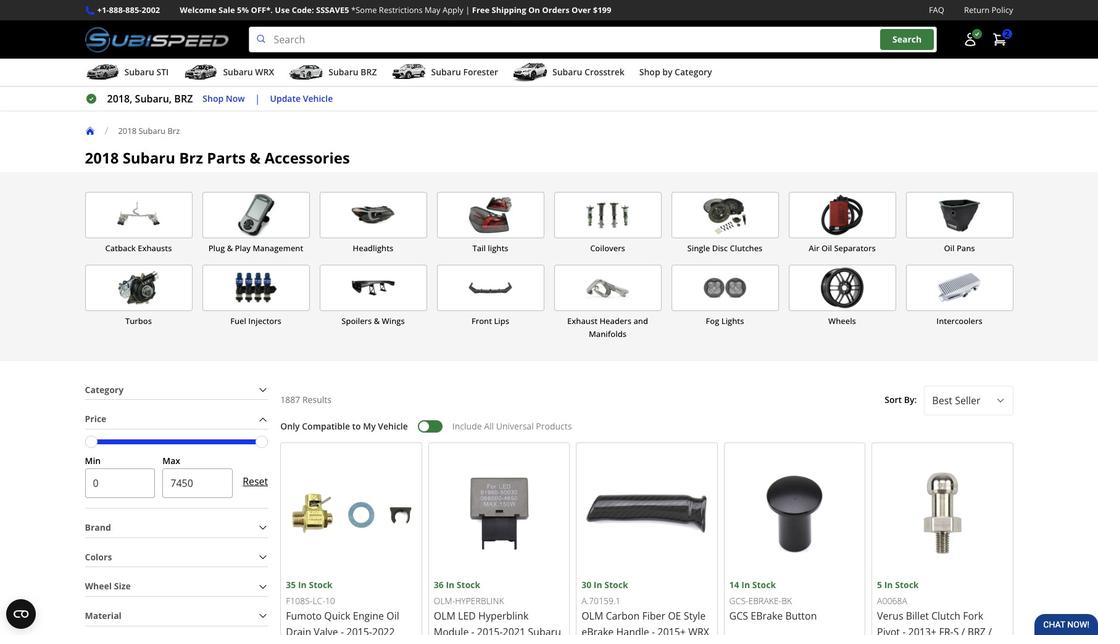 Task type: describe. For each thing, give the bounding box(es) containing it.
0 vertical spatial |
[[466, 4, 470, 15]]

- inside the 30 in stock a.70159.1 olm carbon fiber oe style ebrake handle - 2015+ wr
[[652, 626, 655, 635]]

oil pans
[[944, 243, 975, 254]]

wheel size button
[[85, 577, 268, 596]]

led
[[458, 610, 476, 623]]

2
[[1005, 28, 1010, 40]]

36 in stock olm-hyperblink olm led hyperblink module - 2015-2021 subar
[[434, 579, 561, 635]]

0 vertical spatial /
[[105, 124, 108, 138]]

2018 subaru brz parts & accessories
[[85, 148, 350, 168]]

14
[[730, 579, 740, 591]]

fuel injectors image
[[203, 266, 309, 311]]

Min text field
[[85, 469, 155, 498]]

2 horizontal spatial oil
[[944, 243, 955, 254]]

2018 subaru brz
[[118, 125, 180, 136]]

exhaust headers and manifolds button
[[554, 265, 662, 341]]

0 vertical spatial &
[[250, 148, 261, 168]]

style
[[684, 610, 706, 623]]

shop now link
[[203, 92, 245, 106]]

plug & play management
[[209, 243, 303, 254]]

2021
[[503, 626, 526, 635]]

oe
[[668, 610, 681, 623]]

exhaust headers and manifolds
[[568, 316, 648, 340]]

fumoto quick engine oil drain valve - 2015-2022 wrx / 2013+ fr-s / brz / 86 image
[[286, 448, 417, 579]]

crosstrek
[[585, 66, 625, 78]]

14 in stock gcs-ebrake-bk gcs ebrake button
[[730, 579, 817, 623]]

search button
[[881, 29, 934, 50]]

a subaru crosstrek thumbnail image image
[[513, 63, 548, 82]]

min
[[85, 455, 101, 467]]

subaru for subaru crosstrek
[[553, 66, 583, 78]]

subaru forester
[[431, 66, 498, 78]]

stock for ebrake-
[[753, 579, 776, 591]]

lights
[[722, 316, 744, 327]]

2018 for 2018 subaru brz parts & accessories
[[85, 148, 119, 168]]

restrictions
[[379, 4, 423, 15]]

plug
[[209, 243, 225, 254]]

hyperblink
[[479, 610, 529, 623]]

subaru for 2018 subaru brz parts & accessories
[[123, 148, 175, 168]]

5 in stock a0068a verus billet clutch fork pivot - 2013+ fr-s / brz 
[[877, 579, 992, 635]]

subaru crosstrek button
[[513, 61, 625, 86]]

35 in stock f108s-lc-10 fumoto quick engine oil drain valve - 2015-202
[[286, 579, 413, 635]]

button image
[[963, 32, 978, 47]]

colors button
[[85, 548, 268, 567]]

885-
[[125, 4, 142, 15]]

off*.
[[251, 4, 273, 15]]

colors
[[85, 551, 112, 563]]

fiber
[[642, 610, 666, 623]]

injectors
[[248, 316, 281, 327]]

only compatible to my vehicle
[[281, 421, 408, 432]]

universal
[[496, 421, 534, 432]]

fuel injectors
[[230, 316, 281, 327]]

single disc clutches button
[[672, 192, 779, 255]]

air oil separators image
[[789, 193, 896, 238]]

in for ebrake-
[[742, 579, 750, 591]]

drain
[[286, 626, 311, 635]]

update vehicle
[[270, 92, 333, 104]]

headlights image
[[320, 193, 426, 238]]

2 button
[[986, 27, 1014, 52]]

include
[[453, 421, 482, 432]]

return policy link
[[964, 4, 1014, 17]]

sale
[[219, 4, 235, 15]]

brand button
[[85, 519, 268, 538]]

front lips button
[[437, 265, 544, 341]]

1 horizontal spatial vehicle
[[378, 421, 408, 432]]

tail
[[473, 243, 486, 254]]

a subaru wrx thumbnail image image
[[184, 63, 218, 82]]

exhaust
[[568, 316, 598, 327]]

fuel
[[230, 316, 246, 327]]

single disc clutches image
[[672, 193, 778, 238]]

compatible
[[302, 421, 350, 432]]

subispeed logo image
[[85, 27, 229, 53]]

sort
[[885, 394, 902, 406]]

policy
[[992, 4, 1014, 15]]

and
[[634, 316, 648, 327]]

& for spoilers
[[374, 316, 380, 327]]

carbon
[[606, 610, 640, 623]]

open widget image
[[6, 600, 36, 629]]

sti
[[157, 66, 169, 78]]

subaru for subaru brz
[[329, 66, 359, 78]]

handle
[[617, 626, 649, 635]]

wrx
[[255, 66, 274, 78]]

oil inside "35 in stock f108s-lc-10 fumoto quick engine oil drain valve - 2015-202"
[[387, 610, 399, 623]]

5
[[877, 579, 882, 591]]

catback exhausts image
[[86, 193, 192, 238]]

plug & play management button
[[202, 192, 310, 255]]

fuel injectors button
[[202, 265, 310, 341]]

catback
[[105, 243, 136, 254]]

reset
[[243, 475, 268, 488]]

2018,
[[107, 92, 132, 106]]

tail lights
[[473, 243, 509, 254]]

subaru,
[[135, 92, 172, 106]]

welcome sale 5% off*. use code: sssave5
[[180, 4, 349, 15]]

select... image
[[996, 396, 1006, 405]]

subaru wrx
[[223, 66, 274, 78]]

max
[[163, 455, 180, 467]]

in for olm
[[594, 579, 602, 591]]

brz for 2018 subaru brz
[[168, 125, 180, 136]]

intercoolers button
[[906, 265, 1014, 341]]

ebrake
[[751, 610, 783, 623]]

front lips image
[[437, 266, 544, 311]]

vehicle inside button
[[303, 92, 333, 104]]

faq link
[[929, 4, 945, 17]]

intercoolers image
[[907, 266, 1013, 311]]

billet
[[906, 610, 929, 623]]

2015- inside "35 in stock f108s-lc-10 fumoto quick engine oil drain valve - 2015-202"
[[347, 626, 372, 635]]

exhaust headers and manifolds image
[[555, 266, 661, 311]]

code:
[[292, 4, 314, 15]]

oil pans image
[[907, 193, 1013, 238]]

turbos image
[[86, 266, 192, 311]]

subaru for subaru sti
[[124, 66, 154, 78]]

products
[[536, 421, 572, 432]]

olm led hyperblink module - 2015-2021 subaru wrx & sti / 2013-2021 fr-s / brz / 86 / 2014-2018 forester / 2013-2017 crosstrek / 2012-2016 impreza / 2010-2014 outback image
[[434, 448, 564, 579]]

coilovers image
[[555, 193, 661, 238]]

fog lights image
[[672, 266, 778, 311]]

over
[[572, 4, 591, 15]]

gcs
[[730, 610, 748, 623]]

shop for shop now
[[203, 92, 224, 104]]

subaru for subaru wrx
[[223, 66, 253, 78]]

my
[[363, 421, 376, 432]]

brand
[[85, 522, 111, 533]]

0 horizontal spatial brz
[[174, 92, 193, 106]]



Task type: vqa. For each thing, say whether or not it's contained in the screenshot.


Task type: locate. For each thing, give the bounding box(es) containing it.
welcome
[[180, 4, 217, 15]]

1 subaru from the left
[[124, 66, 154, 78]]

2 subaru from the left
[[223, 66, 253, 78]]

pans
[[957, 243, 975, 254]]

front
[[472, 316, 492, 327]]

2 in from the left
[[446, 579, 455, 591]]

& left play
[[227, 243, 233, 254]]

a subaru forester thumbnail image image
[[392, 63, 426, 82]]

888-
[[109, 4, 125, 15]]

brz inside dropdown button
[[361, 66, 377, 78]]

1 in from the left
[[298, 579, 307, 591]]

2 2015- from the left
[[477, 626, 503, 635]]

1 olm from the left
[[434, 610, 456, 623]]

5 in from the left
[[885, 579, 893, 591]]

pivot
[[877, 626, 900, 635]]

2018 subaru brz link
[[118, 125, 190, 136]]

stock for olm
[[605, 579, 628, 591]]

- inside "35 in stock f108s-lc-10 fumoto quick engine oil drain valve - 2015-202"
[[341, 626, 344, 635]]

olm inside the 30 in stock a.70159.1 olm carbon fiber oe style ebrake handle - 2015+ wr
[[582, 610, 603, 623]]

subaru for subaru forester
[[431, 66, 461, 78]]

0 horizontal spatial oil
[[387, 610, 399, 623]]

+1-
[[97, 4, 109, 15]]

shop by category
[[640, 66, 712, 78]]

olm-
[[434, 595, 455, 607]]

oil
[[822, 243, 832, 254], [944, 243, 955, 254], [387, 610, 399, 623]]

wheel size
[[85, 581, 131, 592]]

stock up lc-
[[309, 579, 333, 591]]

in right 35
[[298, 579, 307, 591]]

5 stock from the left
[[895, 579, 919, 591]]

stock inside the 30 in stock a.70159.1 olm carbon fiber oe style ebrake handle - 2015+ wr
[[605, 579, 628, 591]]

catback exhausts
[[105, 243, 172, 254]]

& inside plug & play management 'button'
[[227, 243, 233, 254]]

oil right air
[[822, 243, 832, 254]]

wheels image
[[789, 266, 896, 311]]

brz left parts
[[179, 148, 203, 168]]

intercoolers
[[937, 316, 983, 327]]

0 vertical spatial vehicle
[[303, 92, 333, 104]]

2015+
[[658, 626, 686, 635]]

5 subaru from the left
[[553, 66, 583, 78]]

0 horizontal spatial shop
[[203, 92, 224, 104]]

category
[[85, 384, 124, 395]]

clutches
[[730, 243, 763, 254]]

| right now on the top left of page
[[255, 92, 260, 106]]

stock for hyperblink
[[457, 579, 481, 591]]

in inside the 30 in stock a.70159.1 olm carbon fiber oe style ebrake handle - 2015+ wr
[[594, 579, 602, 591]]

in right 36 at the bottom
[[446, 579, 455, 591]]

/ inside the 5 in stock a0068a verus billet clutch fork pivot - 2013+ fr-s / brz
[[962, 626, 965, 635]]

shop inside dropdown button
[[640, 66, 660, 78]]

stock inside 14 in stock gcs-ebrake-bk gcs ebrake button
[[753, 579, 776, 591]]

stock up hyperblink
[[457, 579, 481, 591]]

headlights
[[353, 243, 394, 254]]

gcs ebrake button image
[[730, 448, 860, 579]]

Max text field
[[163, 469, 233, 498]]

0 horizontal spatial &
[[227, 243, 233, 254]]

in inside the "36 in stock olm-hyperblink olm led hyperblink module - 2015-2021 subar"
[[446, 579, 455, 591]]

0 vertical spatial brz
[[168, 125, 180, 136]]

1 vertical spatial 2018
[[85, 148, 119, 168]]

fumoto
[[286, 610, 322, 623]]

plug & play management image
[[203, 193, 309, 238]]

a0068a
[[877, 595, 908, 607]]

brz right subaru,
[[174, 92, 193, 106]]

subaru left "crosstrek"
[[553, 66, 583, 78]]

brz for 2018 subaru brz parts & accessories
[[179, 148, 203, 168]]

search input field
[[249, 27, 937, 53]]

/ right home image
[[105, 124, 108, 138]]

category
[[675, 66, 712, 78]]

0 vertical spatial shop
[[640, 66, 660, 78]]

olm up module
[[434, 610, 456, 623]]

quick
[[324, 610, 351, 623]]

fr-
[[939, 626, 954, 635]]

stock inside the 5 in stock a0068a verus billet clutch fork pivot - 2013+ fr-s / brz
[[895, 579, 919, 591]]

subaru for 2018 subaru brz
[[139, 125, 166, 136]]

in for lc-
[[298, 579, 307, 591]]

& inside the spoilers & wings button
[[374, 316, 380, 327]]

maximum slider
[[256, 436, 268, 448]]

subaru down 2018 subaru brz
[[123, 148, 175, 168]]

+1-888-885-2002 link
[[97, 4, 160, 17]]

a.70159.1
[[582, 595, 621, 607]]

stock up a0068a at right
[[895, 579, 919, 591]]

& left wings
[[374, 316, 380, 327]]

include all universal products
[[453, 421, 572, 432]]

2 horizontal spatial &
[[374, 316, 380, 327]]

in for verus
[[885, 579, 893, 591]]

in for hyperblink
[[446, 579, 455, 591]]

1887
[[281, 394, 300, 406]]

30 in stock a.70159.1 olm carbon fiber oe style ebrake handle - 2015+ wr
[[582, 579, 709, 635]]

2 - from the left
[[471, 626, 475, 635]]

&
[[250, 148, 261, 168], [227, 243, 233, 254], [374, 316, 380, 327]]

- down the fiber
[[652, 626, 655, 635]]

1 vertical spatial vehicle
[[378, 421, 408, 432]]

brz down fork
[[968, 626, 986, 635]]

on
[[528, 4, 540, 15]]

shipping
[[492, 4, 526, 15]]

hyperblink
[[455, 595, 504, 607]]

orders
[[542, 4, 570, 15]]

single disc clutches
[[688, 243, 763, 254]]

in inside "35 in stock f108s-lc-10 fumoto quick engine oil drain valve - 2015-202"
[[298, 579, 307, 591]]

& for plug
[[227, 243, 233, 254]]

shop by category button
[[640, 61, 712, 86]]

1 horizontal spatial &
[[250, 148, 261, 168]]

1 vertical spatial &
[[227, 243, 233, 254]]

in inside the 5 in stock a0068a verus billet clutch fork pivot - 2013+ fr-s / brz
[[885, 579, 893, 591]]

2018 down 2018,
[[118, 125, 137, 136]]

stock up 'ebrake-'
[[753, 579, 776, 591]]

2 olm from the left
[[582, 610, 603, 623]]

home image
[[85, 126, 95, 136]]

1 - from the left
[[341, 626, 344, 635]]

4 stock from the left
[[753, 579, 776, 591]]

brz down subaru,
[[168, 125, 180, 136]]

- inside the 5 in stock a0068a verus billet clutch fork pivot - 2013+ fr-s / brz
[[903, 626, 906, 635]]

/ right s
[[962, 626, 965, 635]]

4 - from the left
[[903, 626, 906, 635]]

4 in from the left
[[742, 579, 750, 591]]

shop for shop by category
[[640, 66, 660, 78]]

2 horizontal spatial brz
[[968, 626, 986, 635]]

1 horizontal spatial oil
[[822, 243, 832, 254]]

vehicle right my
[[378, 421, 408, 432]]

olm up ebrake
[[582, 610, 603, 623]]

1 vertical spatial brz
[[174, 92, 193, 106]]

stock for lc-
[[309, 579, 333, 591]]

lc-
[[313, 595, 325, 607]]

2015- inside the "36 in stock olm-hyperblink olm led hyperblink module - 2015-2021 subar"
[[477, 626, 503, 635]]

1 vertical spatial brz
[[179, 148, 203, 168]]

in right 5
[[885, 579, 893, 591]]

stock for verus
[[895, 579, 919, 591]]

subaru sti
[[124, 66, 169, 78]]

2015- down hyperblink
[[477, 626, 503, 635]]

| left free
[[466, 4, 470, 15]]

1 horizontal spatial olm
[[582, 610, 603, 623]]

1 horizontal spatial 2015-
[[477, 626, 503, 635]]

wheels
[[829, 316, 856, 327]]

& right parts
[[250, 148, 261, 168]]

3 in from the left
[[594, 579, 602, 591]]

0 horizontal spatial olm
[[434, 610, 456, 623]]

spoilers & wings image
[[320, 266, 426, 311]]

subaru up now on the top left of page
[[223, 66, 253, 78]]

3 - from the left
[[652, 626, 655, 635]]

in right 30
[[594, 579, 602, 591]]

spoilers
[[342, 316, 372, 327]]

shop left by
[[640, 66, 660, 78]]

0 horizontal spatial 2015-
[[347, 626, 372, 635]]

fork
[[963, 610, 984, 623]]

button
[[786, 610, 817, 623]]

0 vertical spatial subaru
[[139, 125, 166, 136]]

return
[[964, 4, 990, 15]]

3 subaru from the left
[[329, 66, 359, 78]]

1 vertical spatial subaru
[[123, 148, 175, 168]]

subaru right a subaru brz thumbnail image
[[329, 66, 359, 78]]

4 subaru from the left
[[431, 66, 461, 78]]

by
[[663, 66, 673, 78]]

material button
[[85, 607, 268, 626]]

1 vertical spatial |
[[255, 92, 260, 106]]

Select... button
[[925, 386, 1014, 415]]

1 horizontal spatial brz
[[361, 66, 377, 78]]

36
[[434, 579, 444, 591]]

shop left now on the top left of page
[[203, 92, 224, 104]]

category button
[[85, 381, 268, 400]]

0 horizontal spatial /
[[105, 124, 108, 138]]

2018 down home image
[[85, 148, 119, 168]]

brz inside the 5 in stock a0068a verus billet clutch fork pivot - 2013+ fr-s / brz
[[968, 626, 986, 635]]

2015- down engine
[[347, 626, 372, 635]]

use
[[275, 4, 290, 15]]

0 horizontal spatial |
[[255, 92, 260, 106]]

verus billet clutch fork pivot - 2013+ fr-s / brz / 2006-2022 wrx image
[[877, 448, 1008, 579]]

0 vertical spatial 2018
[[118, 125, 137, 136]]

shop now
[[203, 92, 245, 104]]

0 horizontal spatial vehicle
[[303, 92, 333, 104]]

clutch
[[932, 610, 961, 623]]

tail lights image
[[437, 193, 544, 238]]

1 stock from the left
[[309, 579, 333, 591]]

brz
[[168, 125, 180, 136], [179, 148, 203, 168]]

1 horizontal spatial /
[[962, 626, 965, 635]]

subaru down subaru,
[[139, 125, 166, 136]]

stock inside the "36 in stock olm-hyperblink olm led hyperblink module - 2015-2021 subar"
[[457, 579, 481, 591]]

1 vertical spatial shop
[[203, 92, 224, 104]]

vehicle down a subaru brz thumbnail image
[[303, 92, 333, 104]]

0 vertical spatial brz
[[361, 66, 377, 78]]

coilovers
[[590, 243, 625, 254]]

brz left a subaru forester thumbnail image
[[361, 66, 377, 78]]

2 stock from the left
[[457, 579, 481, 591]]

stock inside "35 in stock f108s-lc-10 fumoto quick engine oil drain valve - 2015-202"
[[309, 579, 333, 591]]

in inside 14 in stock gcs-ebrake-bk gcs ebrake button
[[742, 579, 750, 591]]

play
[[235, 243, 251, 254]]

subaru forester button
[[392, 61, 498, 86]]

- inside the "36 in stock olm-hyperblink olm led hyperblink module - 2015-2021 subar"
[[471, 626, 475, 635]]

minimum slider
[[85, 436, 97, 448]]

1 horizontal spatial |
[[466, 4, 470, 15]]

management
[[253, 243, 303, 254]]

+1-888-885-2002
[[97, 4, 160, 15]]

price
[[85, 413, 106, 425]]

front lips
[[472, 316, 509, 327]]

to
[[352, 421, 361, 432]]

air
[[809, 243, 820, 254]]

5%
[[237, 4, 249, 15]]

manifolds
[[589, 329, 627, 340]]

stock up a.70159.1
[[605, 579, 628, 591]]

2002
[[142, 4, 160, 15]]

1 vertical spatial /
[[962, 626, 965, 635]]

subaru brz
[[329, 66, 377, 78]]

oil right engine
[[387, 610, 399, 623]]

2 vertical spatial &
[[374, 316, 380, 327]]

1887 results
[[281, 394, 332, 406]]

2 vertical spatial brz
[[968, 626, 986, 635]]

- right pivot
[[903, 626, 906, 635]]

free
[[472, 4, 490, 15]]

ebrake-
[[749, 595, 782, 607]]

- down quick
[[341, 626, 344, 635]]

spoilers & wings button
[[320, 265, 427, 341]]

subaru left 'sti'
[[124, 66, 154, 78]]

a subaru sti thumbnail image image
[[85, 63, 119, 82]]

a subaru brz thumbnail image image
[[289, 63, 324, 82]]

10
[[325, 595, 335, 607]]

olm carbon fiber oe style ebrake handle - 2015+ wrx / sti / 2013+ fr-s / brz / 86 / 14-18 forester / 13-17 crosstrek image
[[582, 448, 712, 579]]

2018, subaru, brz
[[107, 92, 193, 106]]

spoilers & wings
[[342, 316, 405, 327]]

in right 14
[[742, 579, 750, 591]]

search
[[893, 34, 922, 45]]

subaru crosstrek
[[553, 66, 625, 78]]

2018 for 2018 subaru brz
[[118, 125, 137, 136]]

olm inside the "36 in stock olm-hyperblink olm led hyperblink module - 2015-2021 subar"
[[434, 610, 456, 623]]

- down led
[[471, 626, 475, 635]]

1 horizontal spatial shop
[[640, 66, 660, 78]]

oil pans button
[[906, 192, 1014, 255]]

oil left pans
[[944, 243, 955, 254]]

3 stock from the left
[[605, 579, 628, 591]]

30
[[582, 579, 592, 591]]

1 2015- from the left
[[347, 626, 372, 635]]

may
[[425, 4, 441, 15]]

subaru left forester
[[431, 66, 461, 78]]

turbos
[[125, 316, 152, 327]]

single
[[688, 243, 710, 254]]



